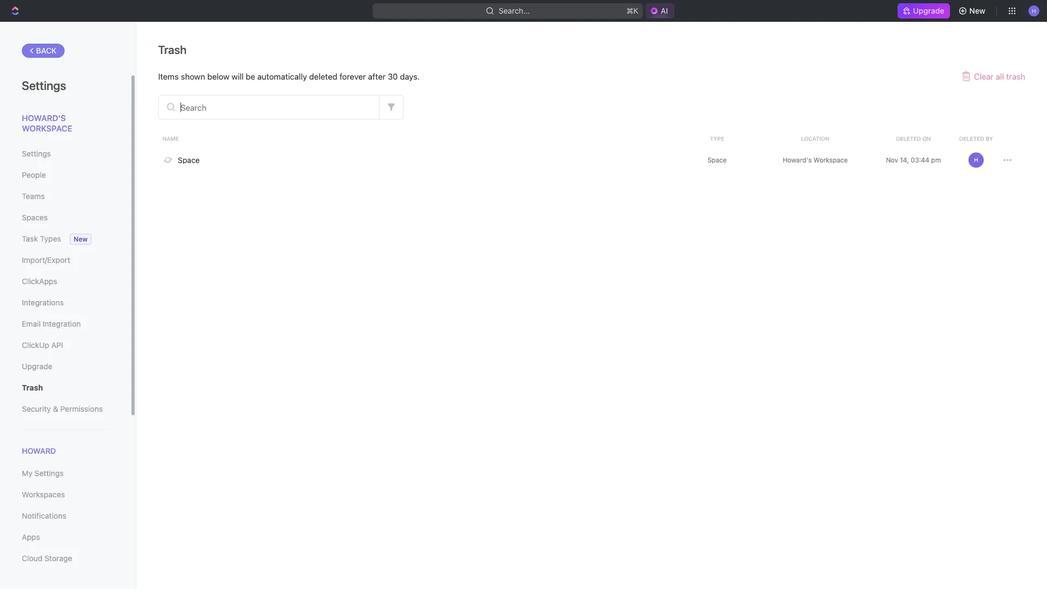 Task type: describe. For each thing, give the bounding box(es) containing it.
location
[[801, 135, 830, 142]]

0 vertical spatial settings
[[22, 78, 66, 92]]

my settings
[[22, 469, 64, 478]]

security
[[22, 405, 51, 414]]

be
[[246, 71, 255, 81]]

pm
[[932, 156, 941, 164]]

clear all trash
[[974, 71, 1026, 81]]

storage
[[45, 554, 72, 563]]

30
[[388, 71, 398, 81]]

teams link
[[22, 187, 109, 206]]

forever
[[340, 71, 366, 81]]

integrations
[[22, 298, 64, 307]]

1 horizontal spatial upgrade
[[913, 6, 945, 15]]

trash inside settings element
[[22, 383, 43, 392]]

nov 14, 03:44 pm
[[886, 156, 941, 164]]

items
[[158, 71, 179, 81]]

03:44
[[911, 156, 930, 164]]

workspaces link
[[22, 486, 109, 504]]

0 vertical spatial trash
[[158, 43, 187, 56]]

howard's inside howard's workspace
[[22, 113, 66, 122]]

trash link
[[22, 379, 109, 397]]

deleted on
[[896, 135, 931, 142]]

items shown below will be automatically deleted forever after 30 days.
[[158, 71, 420, 81]]

clear
[[974, 71, 994, 81]]

type
[[710, 135, 725, 142]]

my
[[22, 469, 32, 478]]

new inside button
[[970, 6, 986, 15]]

days.
[[400, 71, 420, 81]]

clickapps
[[22, 277, 57, 286]]

all
[[996, 71, 1004, 81]]

apps link
[[22, 528, 109, 547]]

deleted
[[309, 71, 337, 81]]

0 horizontal spatial space
[[178, 155, 200, 164]]

howard
[[22, 447, 56, 456]]

api
[[51, 341, 63, 350]]

1 vertical spatial settings
[[22, 149, 51, 158]]

security & permissions link
[[22, 400, 109, 418]]

notifications
[[22, 512, 66, 521]]

deleted by
[[960, 135, 994, 142]]

below
[[207, 71, 230, 81]]

search...
[[499, 6, 530, 15]]

spaces link
[[22, 208, 109, 227]]

workspaces
[[22, 490, 65, 499]]

nov
[[886, 156, 899, 164]]

deleted for deleted by
[[960, 135, 985, 142]]

upgrade inside settings element
[[22, 362, 52, 371]]

clickup api link
[[22, 336, 109, 355]]

my settings link
[[22, 464, 109, 483]]

14,
[[900, 156, 909, 164]]

&
[[53, 405, 58, 414]]

0 horizontal spatial upgrade link
[[22, 357, 109, 376]]

will
[[232, 71, 244, 81]]

new inside settings element
[[74, 235, 88, 243]]

integration
[[43, 319, 81, 328]]

1 horizontal spatial space
[[708, 156, 727, 164]]

1 horizontal spatial howard's
[[783, 156, 812, 164]]

task
[[22, 234, 38, 243]]

h button
[[1026, 2, 1043, 20]]

task types
[[22, 234, 61, 243]]



Task type: vqa. For each thing, say whether or not it's contained in the screenshot.
bottom the Howard's Workspace
yes



Task type: locate. For each thing, give the bounding box(es) containing it.
h
[[1032, 8, 1036, 14], [975, 157, 979, 163]]

0 horizontal spatial howard's
[[22, 113, 66, 122]]

0 horizontal spatial upgrade
[[22, 362, 52, 371]]

spaces
[[22, 213, 48, 222]]

0 horizontal spatial trash
[[22, 383, 43, 392]]

upgrade down the clickup
[[22, 362, 52, 371]]

space down the type
[[708, 156, 727, 164]]

dropdown menu image
[[1004, 156, 1012, 164]]

after
[[368, 71, 386, 81]]

clickapps link
[[22, 272, 109, 291]]

0 vertical spatial howard's
[[22, 113, 66, 122]]

integrations link
[[22, 294, 109, 312]]

trash up items
[[158, 43, 187, 56]]

1 horizontal spatial workspace
[[814, 156, 848, 164]]

shown
[[181, 71, 205, 81]]

trash
[[1007, 71, 1026, 81]]

2 vertical spatial settings
[[35, 469, 64, 478]]

space down 'name'
[[178, 155, 200, 164]]

clickup api
[[22, 341, 63, 350]]

settings down back "link" at the top left
[[22, 78, 66, 92]]

on
[[923, 135, 931, 142]]

settings up people
[[22, 149, 51, 158]]

apps
[[22, 533, 40, 542]]

1 vertical spatial new
[[74, 235, 88, 243]]

workspace inside settings element
[[22, 124, 72, 133]]

cloud storage
[[22, 554, 72, 563]]

settings
[[22, 78, 66, 92], [22, 149, 51, 158], [35, 469, 64, 478]]

settings element
[[0, 22, 136, 589]]

0 vertical spatial howard's workspace
[[22, 113, 72, 133]]

0 horizontal spatial new
[[74, 235, 88, 243]]

upgrade link
[[898, 3, 950, 19], [22, 357, 109, 376]]

by
[[986, 135, 994, 142]]

workspace down 'location'
[[814, 156, 848, 164]]

0 vertical spatial upgrade link
[[898, 3, 950, 19]]

email integration link
[[22, 315, 109, 333]]

cloud
[[22, 554, 42, 563]]

1 horizontal spatial h
[[1032, 8, 1036, 14]]

1 vertical spatial h
[[975, 157, 979, 163]]

⌘k
[[627, 6, 638, 15]]

settings link
[[22, 145, 109, 163]]

email integration
[[22, 319, 81, 328]]

clickup
[[22, 341, 49, 350]]

0 vertical spatial upgrade
[[913, 6, 945, 15]]

1 horizontal spatial new
[[970, 6, 986, 15]]

howard's
[[22, 113, 66, 122], [783, 156, 812, 164]]

0 vertical spatial workspace
[[22, 124, 72, 133]]

upgrade left new button
[[913, 6, 945, 15]]

workspace up settings link
[[22, 124, 72, 133]]

1 vertical spatial trash
[[22, 383, 43, 392]]

import/export link
[[22, 251, 109, 270]]

trash
[[158, 43, 187, 56], [22, 383, 43, 392]]

1 horizontal spatial upgrade link
[[898, 3, 950, 19]]

upgrade link down clickup api link
[[22, 357, 109, 376]]

howard's workspace up settings link
[[22, 113, 72, 133]]

1 horizontal spatial howard's workspace
[[783, 156, 848, 164]]

1 vertical spatial howard's
[[783, 156, 812, 164]]

types
[[40, 234, 61, 243]]

name
[[163, 135, 179, 142]]

deleted for deleted on
[[896, 135, 921, 142]]

1 vertical spatial howard's workspace
[[783, 156, 848, 164]]

workspace
[[22, 124, 72, 133], [814, 156, 848, 164]]

Search text field
[[159, 95, 379, 119]]

permissions
[[60, 405, 103, 414]]

0 horizontal spatial deleted
[[896, 135, 921, 142]]

h inside h dropdown button
[[1032, 8, 1036, 14]]

1 vertical spatial workspace
[[814, 156, 848, 164]]

0 horizontal spatial workspace
[[22, 124, 72, 133]]

space
[[178, 155, 200, 164], [708, 156, 727, 164]]

ai
[[661, 6, 668, 15]]

deleted
[[896, 135, 921, 142], [960, 135, 985, 142]]

2 deleted from the left
[[960, 135, 985, 142]]

0 horizontal spatial howard's workspace
[[22, 113, 72, 133]]

people link
[[22, 166, 109, 184]]

0 vertical spatial new
[[970, 6, 986, 15]]

howard's down 'location'
[[783, 156, 812, 164]]

automatically
[[257, 71, 307, 81]]

1 vertical spatial upgrade link
[[22, 357, 109, 376]]

1 vertical spatial upgrade
[[22, 362, 52, 371]]

upgrade link left new button
[[898, 3, 950, 19]]

1 deleted from the left
[[896, 135, 921, 142]]

new
[[970, 6, 986, 15], [74, 235, 88, 243]]

people
[[22, 170, 46, 179]]

back link
[[22, 44, 65, 58]]

0 horizontal spatial h
[[975, 157, 979, 163]]

deleted left on at top right
[[896, 135, 921, 142]]

ai button
[[646, 3, 675, 19]]

cloud storage link
[[22, 549, 109, 568]]

1 horizontal spatial deleted
[[960, 135, 985, 142]]

back
[[36, 46, 57, 55]]

howard's workspace down 'location'
[[783, 156, 848, 164]]

howard's up settings link
[[22, 113, 66, 122]]

1 horizontal spatial trash
[[158, 43, 187, 56]]

trash up security
[[22, 383, 43, 392]]

security & permissions
[[22, 405, 103, 414]]

upgrade
[[913, 6, 945, 15], [22, 362, 52, 371]]

deleted left "by"
[[960, 135, 985, 142]]

howard's workspace
[[22, 113, 72, 133], [783, 156, 848, 164]]

settings right "my"
[[35, 469, 64, 478]]

howard's workspace inside settings element
[[22, 113, 72, 133]]

import/export
[[22, 256, 70, 265]]

notifications link
[[22, 507, 109, 525]]

teams
[[22, 192, 45, 201]]

email
[[22, 319, 41, 328]]

0 vertical spatial h
[[1032, 8, 1036, 14]]

new button
[[955, 2, 992, 20]]



